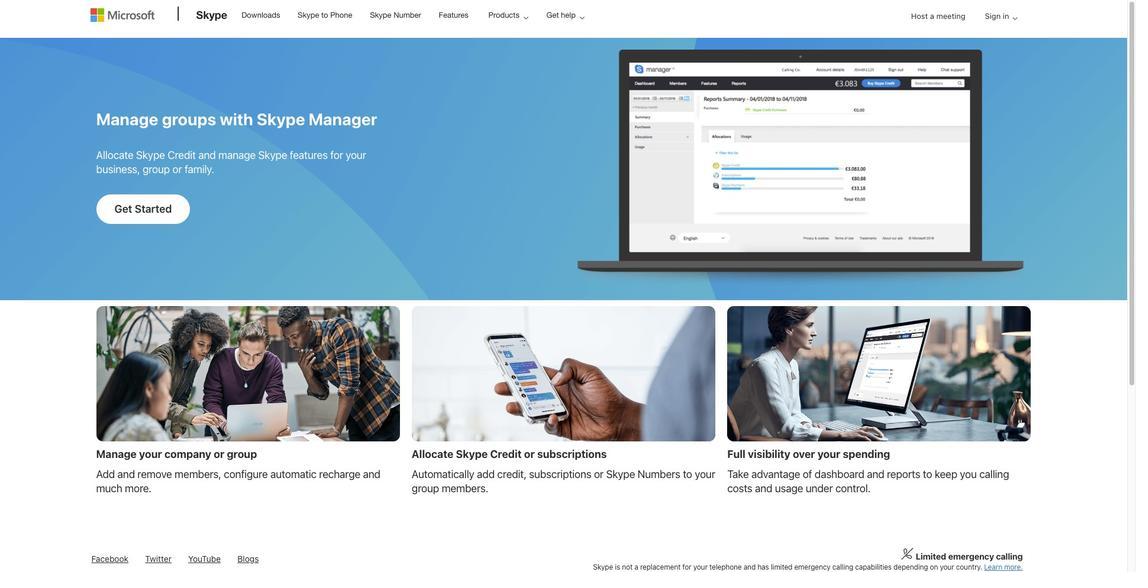 Task type: describe. For each thing, give the bounding box(es) containing it.
youtube link
[[188, 555, 221, 565]]

skype manager on desktop image
[[727, 307, 1031, 442]]

group of people image
[[96, 307, 400, 442]]

skype inside limited emergency calling skype is not a replacement for your telephone and has limited emergency calling capabilities depending on your country. learn more.
[[593, 564, 613, 572]]

1 vertical spatial calling
[[996, 552, 1023, 562]]

skype manager image
[[570, 50, 1031, 289]]

skype right "manage"
[[258, 149, 287, 162]]

skype left phone
[[298, 11, 319, 20]]

features
[[439, 11, 469, 20]]

depending
[[894, 564, 928, 572]]

features
[[290, 149, 328, 162]]

twitter link
[[145, 555, 172, 565]]

skype up business,
[[136, 149, 165, 162]]

advantage
[[752, 469, 800, 481]]

add
[[96, 469, 115, 481]]

under
[[806, 483, 833, 496]]

downloads link
[[236, 1, 285, 29]]

and down advantage
[[755, 483, 773, 496]]

in
[[1003, 11, 1009, 21]]

get help button
[[537, 1, 594, 30]]

1 horizontal spatial a
[[930, 11, 934, 21]]

calling inside take advantage of dashboard and reports to keep you calling costs and usage under control.
[[980, 469, 1009, 481]]

capabilities
[[855, 564, 892, 572]]

skype up add at bottom
[[456, 449, 488, 461]]

spending
[[843, 449, 890, 461]]

business,
[[96, 163, 140, 176]]

menu bar containing host a meeting
[[90, 1, 1037, 62]]

limited emergency calling skype is not a replacement for your telephone and has limited emergency calling capabilities depending on your country. learn more.
[[593, 552, 1023, 572]]

manage groups with skype manager main content
[[0, 38, 1127, 520]]

to inside automatically add credit, subscriptions or skype numbers to your group members.
[[683, 469, 692, 481]]

allocate skype credit or subscriptions
[[412, 449, 607, 461]]

get help
[[547, 11, 576, 20]]

blogs
[[237, 555, 259, 565]]

recharge
[[319, 469, 360, 481]]

members.
[[442, 483, 488, 496]]

not
[[622, 564, 633, 572]]

and inside allocate skype credit and manage skype features for your business, group or family.
[[198, 149, 216, 162]]

manage groups with skype manager
[[96, 110, 377, 129]]

add and remove members, configure automatic recharge and much more.
[[96, 469, 380, 496]]

host a meeting
[[911, 11, 966, 21]]

learn
[[984, 564, 1002, 572]]

0 vertical spatial subscriptions
[[537, 449, 607, 461]]

0 vertical spatial emergency
[[948, 552, 994, 562]]

and right add
[[117, 469, 135, 481]]

group inside automatically add credit, subscriptions or skype numbers to your group members.
[[412, 483, 439, 496]]

your up dashboard
[[818, 449, 841, 461]]

subscriptions inside automatically add credit, subscriptions or skype numbers to your group members.
[[529, 469, 592, 481]]

skype number
[[370, 11, 421, 20]]

with
[[220, 110, 253, 129]]

more. inside limited emergency calling skype is not a replacement for your telephone and has limited emergency calling capabilities depending on your country. learn more.
[[1004, 564, 1023, 572]]

2 vertical spatial calling
[[833, 564, 853, 572]]

of
[[803, 469, 812, 481]]

1 vertical spatial emergency
[[794, 564, 831, 572]]

a inside limited emergency calling skype is not a replacement for your telephone and has limited emergency calling capabilities depending on your country. learn more.
[[635, 564, 638, 572]]

add
[[477, 469, 495, 481]]

your up remove
[[139, 449, 162, 461]]

reports
[[887, 469, 921, 481]]

dashboard
[[815, 469, 865, 481]]

get started link
[[96, 195, 190, 224]]

sign in link
[[976, 1, 1022, 32]]

skype to phone link
[[292, 1, 358, 29]]

skype left downloads link
[[196, 8, 227, 21]]

or inside allocate skype credit and manage skype features for your business, group or family.
[[172, 163, 182, 176]]

your inside allocate skype credit and manage skype features for your business, group or family.
[[346, 149, 366, 162]]

or inside automatically add credit, subscriptions or skype numbers to your group members.
[[594, 469, 604, 481]]

your inside automatically add credit, subscriptions or skype numbers to your group members.
[[695, 469, 715, 481]]

manage for manage your company or group
[[96, 449, 137, 461]]

arrow down image
[[1008, 11, 1022, 25]]

members,
[[175, 469, 221, 481]]

family.
[[185, 163, 214, 176]]

group inside allocate skype credit and manage skype features for your business, group or family.
[[143, 163, 170, 176]]

skype inside automatically add credit, subscriptions or skype numbers to your group members.
[[606, 469, 635, 481]]

credit,
[[497, 469, 527, 481]]

country.
[[956, 564, 982, 572]]

is
[[615, 564, 620, 572]]

full visibility over your spending
[[727, 449, 890, 461]]

for inside limited emergency calling skype is not a replacement for your telephone and has limited emergency calling capabilities depending on your country. learn more.
[[683, 564, 691, 572]]

get for get started
[[115, 203, 132, 216]]

started
[[135, 203, 172, 216]]

full
[[727, 449, 746, 461]]

skype manager
[[257, 110, 377, 129]]

youtube
[[188, 555, 221, 565]]

twitter
[[145, 555, 172, 565]]

usage
[[775, 483, 803, 496]]

blogs link
[[237, 555, 259, 565]]

phone
[[330, 11, 352, 20]]

sign
[[985, 11, 1001, 21]]

and down spending
[[867, 469, 885, 481]]

host a meeting link
[[902, 1, 975, 32]]

limited
[[916, 552, 946, 562]]

sign in
[[985, 11, 1009, 21]]



Task type: vqa. For each thing, say whether or not it's contained in the screenshot.
1st if from the right
no



Task type: locate. For each thing, give the bounding box(es) containing it.
facebook
[[91, 555, 129, 565]]

configure
[[224, 469, 268, 481]]

0 vertical spatial manage
[[96, 110, 158, 129]]

1 vertical spatial more.
[[1004, 564, 1023, 572]]

to left the 'keep'
[[923, 469, 932, 481]]

features link
[[433, 1, 474, 29]]

or
[[172, 163, 182, 176], [214, 449, 224, 461], [524, 449, 535, 461], [594, 469, 604, 481]]

host
[[911, 11, 928, 21]]

allocate
[[96, 149, 134, 162], [412, 449, 454, 461]]

0 horizontal spatial more.
[[125, 483, 151, 496]]

more.
[[125, 483, 151, 496], [1004, 564, 1023, 572]]

group
[[143, 163, 170, 176], [227, 449, 257, 461], [412, 483, 439, 496]]

limited
[[771, 564, 793, 572]]

credit for and
[[168, 149, 196, 162]]

replacement
[[640, 564, 681, 572]]

0 horizontal spatial get
[[115, 203, 132, 216]]

skype left numbers
[[606, 469, 635, 481]]

for inside allocate skype credit and manage skype features for your business, group or family.
[[330, 149, 343, 162]]

2 horizontal spatial group
[[412, 483, 439, 496]]

1 vertical spatial manage
[[96, 449, 137, 461]]

calling up learn more. link
[[996, 552, 1023, 562]]

to
[[321, 11, 328, 20], [683, 469, 692, 481], [923, 469, 932, 481]]

allocate skype credit and manage skype features for your business, group or family.
[[96, 149, 366, 176]]

automatically add credit, subscriptions or skype numbers to your group members.
[[412, 469, 715, 496]]

get started
[[115, 203, 172, 216]]

0 vertical spatial credit
[[168, 149, 196, 162]]

1 horizontal spatial emergency
[[948, 552, 994, 562]]

visibility
[[748, 449, 791, 461]]

for
[[330, 149, 343, 162], [683, 564, 691, 572]]

2 vertical spatial group
[[412, 483, 439, 496]]

and left has on the bottom right of the page
[[744, 564, 756, 572]]

subscriptions up automatically add credit, subscriptions or skype numbers to your group members.
[[537, 449, 607, 461]]

for right features
[[330, 149, 343, 162]]

you
[[960, 469, 977, 481]]

credit up credit,
[[490, 449, 522, 461]]

over
[[793, 449, 815, 461]]

your left take
[[695, 469, 715, 481]]

1 vertical spatial a
[[635, 564, 638, 572]]

emergency up country.
[[948, 552, 994, 562]]

a right not
[[635, 564, 638, 572]]

more. inside add and remove members, configure automatic recharge and much more.
[[125, 483, 151, 496]]

1 horizontal spatial more.
[[1004, 564, 1023, 572]]

skype manager on phone image
[[412, 307, 716, 442]]

help
[[561, 11, 576, 20]]

manage for manage groups with skype manager
[[96, 110, 158, 129]]

and up family.
[[198, 149, 216, 162]]

groups
[[162, 110, 216, 129]]

credit
[[168, 149, 196, 162], [490, 449, 522, 461]]

1 horizontal spatial allocate
[[412, 449, 454, 461]]

meeting
[[937, 11, 966, 21]]

0 horizontal spatial allocate
[[96, 149, 134, 162]]

your right on
[[940, 564, 954, 572]]

to left phone
[[321, 11, 328, 20]]

0 vertical spatial group
[[143, 163, 170, 176]]

much
[[96, 483, 122, 496]]

allocate for allocate skype credit or subscriptions
[[412, 449, 454, 461]]

remove
[[137, 469, 172, 481]]

1 vertical spatial credit
[[490, 449, 522, 461]]

0 horizontal spatial emergency
[[794, 564, 831, 572]]

0 vertical spatial a
[[930, 11, 934, 21]]

on
[[930, 564, 938, 572]]

get
[[547, 11, 559, 20], [115, 203, 132, 216]]

subscriptions
[[537, 449, 607, 461], [529, 469, 592, 481]]

your right features
[[346, 149, 366, 162]]

products button
[[478, 1, 538, 30]]

menu bar
[[90, 1, 1037, 62]]

more. right learn
[[1004, 564, 1023, 572]]

0 horizontal spatial credit
[[168, 149, 196, 162]]

emergency
[[948, 552, 994, 562], [794, 564, 831, 572]]

get inside manage groups with skype manager main content
[[115, 203, 132, 216]]

manage your company or group
[[96, 449, 257, 461]]

1 vertical spatial subscriptions
[[529, 469, 592, 481]]

calling left capabilities
[[833, 564, 853, 572]]

skype left is
[[593, 564, 613, 572]]

1 horizontal spatial credit
[[490, 449, 522, 461]]

manage up business,
[[96, 110, 158, 129]]

downloads
[[242, 11, 280, 20]]

1 horizontal spatial to
[[683, 469, 692, 481]]

and inside limited emergency calling skype is not a replacement for your telephone and has limited emergency calling capabilities depending on your country. learn more.
[[744, 564, 756, 572]]

skype left number at the left of the page
[[370, 11, 391, 20]]

to right numbers
[[683, 469, 692, 481]]

skype link
[[190, 1, 233, 33]]

allocate up automatically
[[412, 449, 454, 461]]

take
[[727, 469, 749, 481]]

for right replacement in the right of the page
[[683, 564, 691, 572]]

products
[[488, 11, 520, 20]]

1 horizontal spatial for
[[683, 564, 691, 572]]

group right business,
[[143, 163, 170, 176]]

automatic
[[270, 469, 317, 481]]

has
[[758, 564, 769, 572]]

get inside dropdown button
[[547, 11, 559, 20]]

calling right you
[[980, 469, 1009, 481]]

take advantage of dashboard and reports to keep you calling costs and usage under control.
[[727, 469, 1009, 496]]

allocate up business,
[[96, 149, 134, 162]]

1 vertical spatial get
[[115, 203, 132, 216]]

get left the help
[[547, 11, 559, 20]]

skype
[[196, 8, 227, 21], [298, 11, 319, 20], [370, 11, 391, 20], [136, 149, 165, 162], [258, 149, 287, 162], [456, 449, 488, 461], [606, 469, 635, 481], [593, 564, 613, 572]]

numbers
[[638, 469, 680, 481]]

0 horizontal spatial a
[[635, 564, 638, 572]]

emergency right "limited"
[[794, 564, 831, 572]]

0 vertical spatial get
[[547, 11, 559, 20]]

your left telephone
[[693, 564, 708, 572]]

to inside take advantage of dashboard and reports to keep you calling costs and usage under control.
[[923, 469, 932, 481]]

a
[[930, 11, 934, 21], [635, 564, 638, 572]]

microsoft image
[[90, 8, 154, 22]]

allocate for allocate skype credit and manage skype features for your business, group or family.
[[96, 149, 134, 162]]

company
[[164, 449, 211, 461]]

more. down remove
[[125, 483, 151, 496]]

group down automatically
[[412, 483, 439, 496]]

credit up family.
[[168, 149, 196, 162]]

learn more. link
[[984, 564, 1023, 572]]

1 vertical spatial for
[[683, 564, 691, 572]]

control.
[[836, 483, 871, 496]]

automatically
[[412, 469, 474, 481]]

credit for or
[[490, 449, 522, 461]]

manage
[[218, 149, 256, 162]]

get left started
[[115, 203, 132, 216]]

1 horizontal spatial group
[[227, 449, 257, 461]]

0 vertical spatial more.
[[125, 483, 151, 496]]

a right "host"
[[930, 11, 934, 21]]

0 vertical spatial allocate
[[96, 149, 134, 162]]

2 horizontal spatial to
[[923, 469, 932, 481]]

0 vertical spatial for
[[330, 149, 343, 162]]

skype to phone
[[298, 11, 352, 20]]

0 horizontal spatial for
[[330, 149, 343, 162]]

and
[[198, 149, 216, 162], [117, 469, 135, 481], [363, 469, 380, 481], [867, 469, 885, 481], [755, 483, 773, 496], [744, 564, 756, 572]]

get for get help
[[547, 11, 559, 20]]

credit inside allocate skype credit and manage skype features for your business, group or family.
[[168, 149, 196, 162]]

1 vertical spatial group
[[227, 449, 257, 461]]

facebook link
[[91, 555, 129, 565]]

telephone
[[710, 564, 742, 572]]

number
[[394, 11, 421, 20]]

calling
[[980, 469, 1009, 481], [996, 552, 1023, 562], [833, 564, 853, 572]]

0 horizontal spatial to
[[321, 11, 328, 20]]

2 manage from the top
[[96, 449, 137, 461]]

group up configure
[[227, 449, 257, 461]]

subscriptions right credit,
[[529, 469, 592, 481]]

1 vertical spatial allocate
[[412, 449, 454, 461]]

0 horizontal spatial group
[[143, 163, 170, 176]]

skype number link
[[365, 1, 427, 29]]

allocate inside allocate skype credit and manage skype features for your business, group or family.
[[96, 149, 134, 162]]

and right recharge
[[363, 469, 380, 481]]

0 vertical spatial calling
[[980, 469, 1009, 481]]

1 manage from the top
[[96, 110, 158, 129]]

costs
[[727, 483, 753, 496]]

1 horizontal spatial get
[[547, 11, 559, 20]]

manage up add
[[96, 449, 137, 461]]

keep
[[935, 469, 958, 481]]

manage
[[96, 110, 158, 129], [96, 449, 137, 461]]



